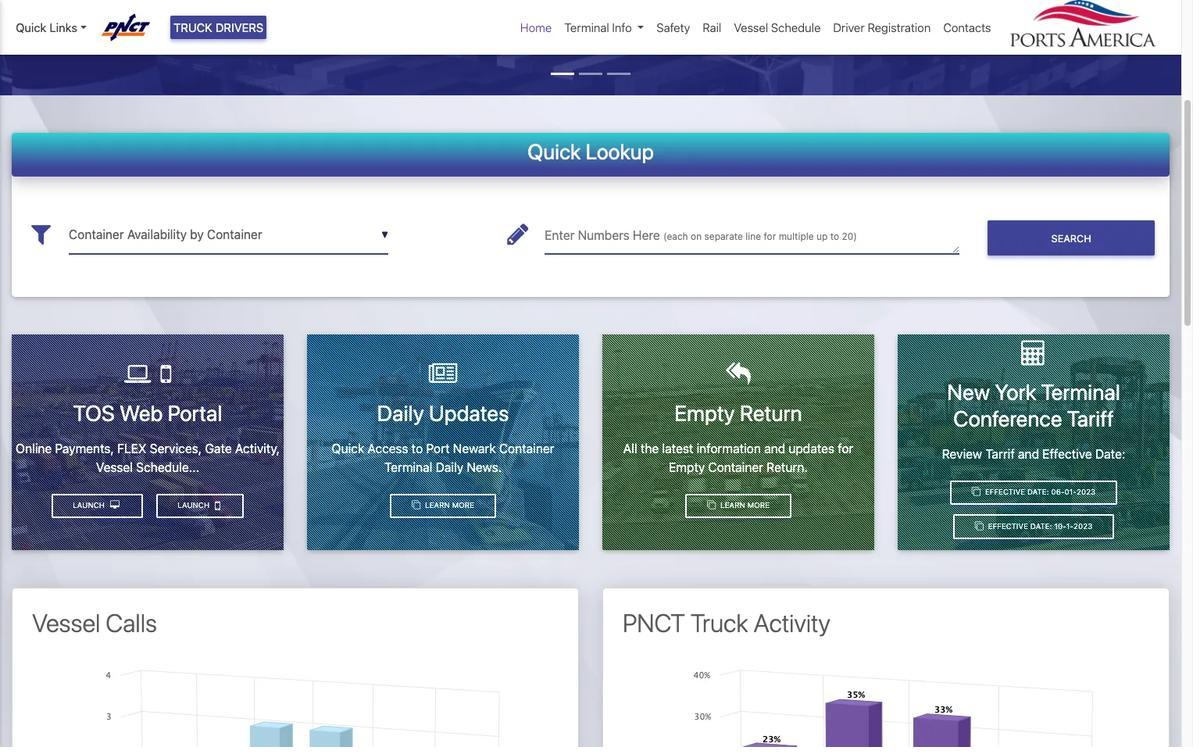 Task type: describe. For each thing, give the bounding box(es) containing it.
business income
[[650, 18, 743, 33]]

flex
[[117, 441, 147, 455]]

registration
[[868, 20, 931, 34]]

driver registration
[[834, 20, 931, 34]]

enter
[[545, 228, 575, 242]]

up
[[817, 231, 828, 242]]

rail link
[[697, 12, 728, 43]]

review tarrif and effective date:
[[942, 447, 1126, 461]]

vessel schedule link
[[728, 12, 827, 43]]

revenue
[[873, 18, 921, 33]]

pnct truck activity
[[623, 608, 831, 638]]

activity
[[754, 608, 831, 638]]

▼
[[382, 229, 389, 241]]

and inside all the latest information and updates for empty container return.
[[765, 441, 786, 455]]

20)
[[842, 231, 857, 242]]

rail
[[703, 20, 722, 34]]

vessel inside online payments, flex services, gate activity, vessel schedule...
[[96, 460, 133, 474]]

home link
[[514, 12, 558, 43]]

search button
[[988, 221, 1155, 256]]

vessel calls
[[32, 608, 157, 638]]

lookup
[[586, 139, 654, 164]]

new york terminal conference tariff
[[947, 379, 1121, 431]]

access
[[368, 441, 408, 455]]

return.
[[767, 460, 808, 474]]

learn for updates
[[425, 501, 450, 510]]

date: for 01-
[[1028, 488, 1050, 497]]

tos
[[73, 400, 115, 426]]

tariff
[[1068, 406, 1115, 431]]

effective date: 10-1-2023
[[986, 522, 1093, 531]]

clone image for daily updates
[[412, 501, 421, 510]]

home
[[521, 20, 552, 34]]

search
[[1052, 233, 1092, 245]]

info
[[612, 20, 632, 34]]

conference
[[954, 406, 1063, 431]]

daily inside 'quick access to port newark container terminal daily news.'
[[436, 460, 464, 474]]

quick access to port newark container terminal daily news.
[[332, 441, 555, 474]]

information
[[697, 441, 761, 455]]

the
[[641, 441, 659, 455]]

safety
[[657, 20, 690, 34]]

updates
[[789, 441, 835, 455]]

effective date: 10-1-2023 link
[[954, 515, 1115, 540]]

1 horizontal spatial terminal
[[565, 20, 609, 34]]

clone image for new york terminal conference tariff
[[972, 488, 981, 497]]

1 vertical spatial truck
[[691, 608, 749, 638]]

quick links
[[16, 20, 77, 34]]

effective date: 06-01-2023 link
[[951, 480, 1118, 505]]

driver registration link
[[827, 12, 938, 43]]

effective for effective date: 06-01-2023
[[986, 488, 1026, 497]]

container inside 'quick access to port newark container terminal daily news.'
[[499, 441, 555, 455]]

more for return
[[748, 501, 770, 510]]

empty return
[[675, 400, 803, 426]]

10-
[[1055, 522, 1067, 531]]

latest
[[662, 441, 694, 455]]

services,
[[150, 441, 202, 455]]

quick lookup
[[528, 139, 654, 164]]

quick for quick lookup
[[528, 139, 581, 164]]

newark
[[453, 441, 496, 455]]

review
[[942, 447, 983, 461]]

all the latest information and updates for empty container return.
[[624, 441, 854, 474]]

truck drivers link
[[170, 16, 267, 39]]

(each
[[664, 231, 688, 242]]

here
[[633, 228, 660, 242]]

2 launch link from the left
[[51, 494, 143, 519]]

drivers
[[216, 20, 264, 34]]

date: for 1-
[[1031, 522, 1053, 531]]

learn more for updates
[[423, 501, 474, 510]]

tax
[[852, 18, 870, 33]]

pnct
[[623, 608, 686, 638]]

business
[[650, 18, 700, 33]]

updates
[[429, 400, 509, 426]]

contacts link
[[938, 12, 998, 43]]

launch for the mobile image
[[178, 501, 212, 510]]

1-
[[1067, 522, 1074, 531]]

to inside enter numbers here (each on separate line for multiple up to 20)
[[831, 231, 840, 242]]

safety link
[[651, 12, 697, 43]]

0 vertical spatial date:
[[1096, 447, 1126, 461]]

daily updates
[[377, 400, 509, 426]]



Task type: vqa. For each thing, say whether or not it's contained in the screenshot.
Tax
yes



Task type: locate. For each thing, give the bounding box(es) containing it.
learn more link for updates
[[390, 494, 496, 519]]

clone image down all the latest information and updates for empty container return.
[[707, 501, 716, 510]]

learn down 'quick access to port newark container terminal daily news.'
[[425, 501, 450, 510]]

1 horizontal spatial clone image
[[972, 488, 981, 497]]

for right line
[[764, 231, 776, 242]]

links
[[50, 20, 77, 34]]

schedule
[[772, 20, 821, 34]]

1 horizontal spatial to
[[831, 231, 840, 242]]

web
[[120, 400, 163, 426]]

0 vertical spatial truck
[[174, 20, 213, 34]]

container down information
[[709, 460, 764, 474]]

1 launch from the left
[[178, 501, 212, 510]]

1 horizontal spatial clone image
[[975, 522, 984, 531]]

0 vertical spatial daily
[[377, 400, 424, 426]]

1 vertical spatial clone image
[[412, 501, 421, 510]]

daily
[[377, 400, 424, 426], [436, 460, 464, 474]]

clone image for effective date: 10-1-2023
[[975, 522, 984, 531]]

calls
[[106, 608, 157, 638]]

more down "news." on the bottom
[[452, 501, 474, 510]]

empty down latest
[[669, 460, 705, 474]]

learn
[[425, 501, 450, 510], [721, 501, 746, 510]]

0 horizontal spatial truck
[[174, 20, 213, 34]]

2023 right 10-
[[1074, 522, 1093, 531]]

1 vertical spatial quick
[[528, 139, 581, 164]]

1 horizontal spatial learn
[[721, 501, 746, 510]]

contacts
[[944, 20, 992, 34]]

learn more
[[423, 501, 474, 510], [719, 501, 770, 510]]

truck left drivers
[[174, 20, 213, 34]]

more for updates
[[452, 501, 474, 510]]

daily down port
[[436, 460, 464, 474]]

1 more from the left
[[452, 501, 474, 510]]

effective down tarrif
[[986, 488, 1026, 497]]

0 horizontal spatial quick
[[16, 20, 46, 34]]

2 learn more link from the left
[[686, 494, 792, 519]]

clone image inside effective date: 10-1-2023 link
[[975, 522, 984, 531]]

0 vertical spatial vessel
[[734, 20, 769, 34]]

1 horizontal spatial launch
[[178, 501, 212, 510]]

2 vertical spatial terminal
[[385, 460, 433, 474]]

1 vertical spatial date:
[[1028, 488, 1050, 497]]

launch link down the payments,
[[51, 494, 143, 519]]

2 vertical spatial effective
[[989, 522, 1029, 531]]

0 horizontal spatial learn more
[[423, 501, 474, 510]]

quick inside 'link'
[[16, 20, 46, 34]]

terminal
[[565, 20, 609, 34], [1042, 379, 1121, 405], [385, 460, 433, 474]]

for inside enter numbers here (each on separate line for multiple up to 20)
[[764, 231, 776, 242]]

1 vertical spatial container
[[709, 460, 764, 474]]

1 learn more from the left
[[423, 501, 474, 510]]

terminal info link
[[558, 12, 651, 43]]

1 vertical spatial 2023
[[1074, 522, 1093, 531]]

online
[[16, 441, 52, 455]]

0 vertical spatial quick
[[16, 20, 46, 34]]

0 horizontal spatial and
[[765, 441, 786, 455]]

container inside all the latest information and updates for empty container return.
[[709, 460, 764, 474]]

2 learn from the left
[[721, 501, 746, 510]]

date: left 06-
[[1028, 488, 1050, 497]]

quick
[[16, 20, 46, 34], [528, 139, 581, 164], [332, 441, 364, 455]]

0 horizontal spatial for
[[764, 231, 776, 242]]

quick left lookup
[[528, 139, 581, 164]]

terminal inside new york terminal conference tariff
[[1042, 379, 1121, 405]]

news.
[[467, 460, 502, 474]]

0 horizontal spatial to
[[412, 441, 423, 455]]

2 learn more from the left
[[719, 501, 770, 510]]

for
[[764, 231, 776, 242], [838, 441, 854, 455]]

1 horizontal spatial for
[[838, 441, 854, 455]]

clone image
[[972, 488, 981, 497], [412, 501, 421, 510]]

driver
[[834, 20, 865, 34]]

0 horizontal spatial launch
[[73, 501, 107, 510]]

online payments, flex services, gate activity, vessel schedule...
[[16, 441, 280, 474]]

0 vertical spatial empty
[[675, 400, 735, 426]]

vessel right rail
[[734, 20, 769, 34]]

more down return.
[[748, 501, 770, 510]]

1 vertical spatial effective
[[986, 488, 1026, 497]]

activity,
[[235, 441, 280, 455]]

learn more link down 'quick access to port newark container terminal daily news.'
[[390, 494, 496, 519]]

portal
[[168, 400, 222, 426]]

date:
[[1096, 447, 1126, 461], [1028, 488, 1050, 497], [1031, 522, 1053, 531]]

on
[[691, 231, 702, 242]]

quick left links
[[16, 20, 46, 34]]

0 horizontal spatial clone image
[[707, 501, 716, 510]]

1 vertical spatial to
[[412, 441, 423, 455]]

2023
[[1077, 488, 1096, 497], [1074, 522, 1093, 531]]

and up return.
[[765, 441, 786, 455]]

all
[[624, 441, 638, 455]]

2023 for 01-
[[1077, 488, 1096, 497]]

1 learn from the left
[[425, 501, 450, 510]]

tax revenue
[[852, 18, 921, 33]]

vessel for calls
[[32, 608, 100, 638]]

2 vertical spatial date:
[[1031, 522, 1053, 531]]

quick inside 'quick access to port newark container terminal daily news.'
[[332, 441, 364, 455]]

1 vertical spatial clone image
[[975, 522, 984, 531]]

terminal down access
[[385, 460, 433, 474]]

empty
[[675, 400, 735, 426], [669, 460, 705, 474]]

empty inside all the latest information and updates for empty container return.
[[669, 460, 705, 474]]

1 learn more link from the left
[[390, 494, 496, 519]]

clone image left effective date: 10-1-2023 at the bottom right of the page
[[975, 522, 984, 531]]

1 horizontal spatial quick
[[332, 441, 364, 455]]

vessel schedule
[[734, 20, 821, 34]]

desktop image
[[110, 501, 120, 510]]

1 horizontal spatial launch link
[[156, 494, 244, 519]]

1 vertical spatial vessel
[[96, 460, 133, 474]]

quick for quick links
[[16, 20, 46, 34]]

for inside all the latest information and updates for empty container return.
[[838, 441, 854, 455]]

effective for effective date: 10-1-2023
[[989, 522, 1029, 531]]

0 horizontal spatial terminal
[[385, 460, 433, 474]]

0 vertical spatial to
[[831, 231, 840, 242]]

2 more from the left
[[748, 501, 770, 510]]

0 horizontal spatial clone image
[[412, 501, 421, 510]]

1 vertical spatial terminal
[[1042, 379, 1121, 405]]

enter numbers here (each on separate line for multiple up to 20)
[[545, 228, 857, 242]]

learn down all the latest information and updates for empty container return.
[[721, 501, 746, 510]]

launch link down "schedule..."
[[156, 494, 244, 519]]

0 vertical spatial clone image
[[707, 501, 716, 510]]

1 horizontal spatial learn more link
[[686, 494, 792, 519]]

01-
[[1065, 488, 1077, 497]]

learn more link down all the latest information and updates for empty container return.
[[686, 494, 792, 519]]

schedule...
[[136, 460, 199, 474]]

quick left access
[[332, 441, 364, 455]]

None text field
[[69, 216, 389, 254], [545, 216, 960, 254], [69, 216, 389, 254], [545, 216, 960, 254]]

1 vertical spatial empty
[[669, 460, 705, 474]]

effective
[[1043, 447, 1093, 461], [986, 488, 1026, 497], [989, 522, 1029, 531]]

learn more down all the latest information and updates for empty container return.
[[719, 501, 770, 510]]

and right tarrif
[[1019, 447, 1040, 461]]

effective down effective date: 06-01-2023 link
[[989, 522, 1029, 531]]

learn more down 'quick access to port newark container terminal daily news.'
[[423, 501, 474, 510]]

0 vertical spatial for
[[764, 231, 776, 242]]

clone image down 'quick access to port newark container terminal daily news.'
[[412, 501, 421, 510]]

separate
[[705, 231, 743, 242]]

0 vertical spatial clone image
[[972, 488, 981, 497]]

numbers
[[578, 228, 630, 242]]

2 launch from the left
[[73, 501, 107, 510]]

quick for quick access to port newark container terminal daily news.
[[332, 441, 364, 455]]

quick links link
[[16, 19, 87, 36]]

1 horizontal spatial learn more
[[719, 501, 770, 510]]

launch
[[178, 501, 212, 510], [73, 501, 107, 510]]

launch left desktop icon
[[73, 501, 107, 510]]

effective date: 06-01-2023
[[983, 488, 1096, 497]]

empty up information
[[675, 400, 735, 426]]

gate
[[205, 441, 232, 455]]

more
[[452, 501, 474, 510], [748, 501, 770, 510]]

0 vertical spatial terminal
[[565, 20, 609, 34]]

line
[[746, 231, 762, 242]]

0 horizontal spatial daily
[[377, 400, 424, 426]]

york
[[995, 379, 1037, 405]]

2023 right 06-
[[1077, 488, 1096, 497]]

1 horizontal spatial daily
[[436, 460, 464, 474]]

effective inside effective date: 10-1-2023 link
[[989, 522, 1029, 531]]

mobile image
[[215, 499, 220, 512]]

clone image for learn more
[[707, 501, 716, 510]]

2 horizontal spatial terminal
[[1042, 379, 1121, 405]]

clone image
[[707, 501, 716, 510], [975, 522, 984, 531]]

truck right pnct
[[691, 608, 749, 638]]

truck
[[174, 20, 213, 34], [691, 608, 749, 638]]

terminal info
[[565, 20, 632, 34]]

1 vertical spatial for
[[838, 441, 854, 455]]

learn more link for return
[[686, 494, 792, 519]]

tarrif
[[986, 447, 1015, 461]]

return
[[740, 400, 803, 426]]

learn for return
[[721, 501, 746, 510]]

for right updates
[[838, 441, 854, 455]]

vessel for schedule
[[734, 20, 769, 34]]

terminal up tariff
[[1042, 379, 1121, 405]]

0 horizontal spatial learn
[[425, 501, 450, 510]]

date: left 10-
[[1031, 522, 1053, 531]]

clone image inside learn more "link"
[[707, 501, 716, 510]]

multiple
[[779, 231, 814, 242]]

launch for desktop icon
[[73, 501, 107, 510]]

0 vertical spatial effective
[[1043, 447, 1093, 461]]

payments,
[[55, 441, 114, 455]]

0 horizontal spatial learn more link
[[390, 494, 496, 519]]

2 vertical spatial quick
[[332, 441, 364, 455]]

2 horizontal spatial quick
[[528, 139, 581, 164]]

vessel
[[734, 20, 769, 34], [96, 460, 133, 474], [32, 608, 100, 638]]

effective up '01-'
[[1043, 447, 1093, 461]]

06-
[[1052, 488, 1065, 497]]

to left port
[[412, 441, 423, 455]]

1 horizontal spatial more
[[748, 501, 770, 510]]

vessel left 'calls'
[[32, 608, 100, 638]]

to
[[831, 231, 840, 242], [412, 441, 423, 455]]

terminal inside 'quick access to port newark container terminal daily news.'
[[385, 460, 433, 474]]

effective inside effective date: 06-01-2023 link
[[986, 488, 1026, 497]]

tos web portal
[[73, 400, 222, 426]]

2 vertical spatial vessel
[[32, 608, 100, 638]]

to right up
[[831, 231, 840, 242]]

0 horizontal spatial more
[[452, 501, 474, 510]]

port
[[426, 441, 450, 455]]

clone image inside effective date: 06-01-2023 link
[[972, 488, 981, 497]]

1 vertical spatial daily
[[436, 460, 464, 474]]

0 vertical spatial 2023
[[1077, 488, 1096, 497]]

0 horizontal spatial launch link
[[51, 494, 143, 519]]

launch link
[[156, 494, 244, 519], [51, 494, 143, 519]]

1 horizontal spatial container
[[709, 460, 764, 474]]

daily up access
[[377, 400, 424, 426]]

date: down tariff
[[1096, 447, 1126, 461]]

income
[[703, 18, 743, 33]]

clone image down review
[[972, 488, 981, 497]]

to inside 'quick access to port newark container terminal daily news.'
[[412, 441, 423, 455]]

1 horizontal spatial and
[[1019, 447, 1040, 461]]

and
[[765, 441, 786, 455], [1019, 447, 1040, 461]]

0 vertical spatial container
[[499, 441, 555, 455]]

launch left the mobile image
[[178, 501, 212, 510]]

terminal left the info
[[565, 20, 609, 34]]

learn more for return
[[719, 501, 770, 510]]

truck drivers
[[174, 20, 264, 34]]

new
[[947, 379, 991, 405]]

vessel down flex
[[96, 460, 133, 474]]

1 horizontal spatial truck
[[691, 608, 749, 638]]

container up "news." on the bottom
[[499, 441, 555, 455]]

1 launch link from the left
[[156, 494, 244, 519]]

0 horizontal spatial container
[[499, 441, 555, 455]]

2023 for 1-
[[1074, 522, 1093, 531]]



